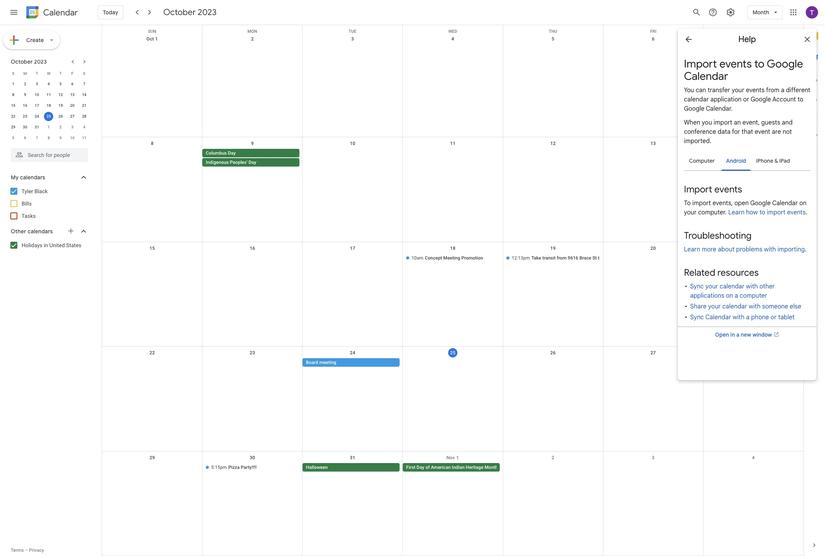Task type: locate. For each thing, give the bounding box(es) containing it.
20
[[70, 103, 75, 108], [651, 246, 656, 251]]

1 vertical spatial 23
[[250, 350, 255, 356]]

10
[[35, 93, 39, 97], [70, 136, 75, 140], [350, 141, 356, 146]]

7 down '31' element
[[36, 136, 38, 140]]

hospital
[[628, 255, 645, 261]]

my calendars
[[11, 174, 45, 181]]

1 vertical spatial calendars
[[28, 228, 53, 235]]

1 vertical spatial 16
[[250, 246, 255, 251]]

27 element
[[68, 112, 77, 121]]

15 inside row group
[[11, 103, 15, 108]]

other
[[11, 228, 26, 235]]

31 up halloween button
[[350, 455, 356, 460]]

2 vertical spatial 9
[[251, 141, 254, 146]]

1 vertical spatial 17
[[350, 246, 356, 251]]

24
[[35, 114, 39, 118], [350, 350, 356, 356]]

5 for oct 1
[[552, 36, 555, 42]]

1 up 15 element
[[12, 82, 14, 86]]

month right heritage
[[485, 465, 498, 470]]

0 vertical spatial 27
[[70, 114, 75, 118]]

1 vertical spatial 2023
[[34, 58, 47, 65]]

today
[[103, 9, 118, 16]]

9 up 'columbus day' button
[[251, 141, 254, 146]]

november 6 element
[[20, 133, 30, 143]]

31 for 1
[[35, 125, 39, 129]]

3
[[351, 36, 354, 42], [36, 82, 38, 86], [71, 125, 74, 129], [652, 455, 655, 460]]

calendars up tyler black
[[20, 174, 45, 181]]

30
[[23, 125, 27, 129], [250, 455, 255, 460]]

25
[[47, 114, 51, 118], [450, 350, 456, 356]]

tab list
[[804, 25, 826, 534]]

9616
[[568, 255, 579, 261]]

1 vertical spatial 15
[[150, 246, 155, 251]]

4
[[452, 36, 454, 42], [48, 82, 50, 86], [83, 125, 85, 129], [753, 455, 755, 460]]

15 inside grid
[[150, 246, 155, 251]]

13 for sun
[[651, 141, 656, 146]]

25 inside grid
[[450, 350, 456, 356]]

0 vertical spatial 7
[[753, 36, 755, 42]]

november 11 element
[[80, 133, 89, 143]]

0 vertical spatial 30
[[23, 125, 27, 129]]

5 down thu
[[552, 36, 555, 42]]

0 vertical spatial 18
[[47, 103, 51, 108]]

s left the m
[[12, 71, 14, 75]]

first day of american indian heritage month
[[406, 465, 498, 470]]

13
[[70, 93, 75, 97], [651, 141, 656, 146]]

0 horizontal spatial 17
[[35, 103, 39, 108]]

s right f
[[83, 71, 85, 75]]

1 vertical spatial 19
[[551, 246, 556, 251]]

month inside button
[[485, 465, 498, 470]]

9 inside grid
[[251, 141, 254, 146]]

19 up transit
[[551, 246, 556, 251]]

10 inside november 10 element
[[70, 136, 75, 140]]

11 for october 2023
[[47, 93, 51, 97]]

None search field
[[0, 145, 96, 162]]

14 element
[[80, 90, 89, 99]]

1 vertical spatial october
[[11, 58, 33, 65]]

0 vertical spatial 17
[[35, 103, 39, 108]]

to
[[598, 255, 602, 261]]

11 element
[[44, 90, 53, 99]]

row containing 5
[[7, 133, 90, 143]]

11 inside grid
[[450, 141, 456, 146]]

30 inside 30 element
[[23, 125, 27, 129]]

2023
[[198, 7, 217, 18], [34, 58, 47, 65]]

1 vertical spatial 20
[[651, 246, 656, 251]]

thu
[[549, 29, 558, 34]]

1 vertical spatial day
[[249, 160, 256, 165]]

31
[[35, 125, 39, 129], [350, 455, 356, 460]]

10 element
[[32, 90, 42, 99]]

5:15pm pizza party!!!!
[[211, 465, 257, 470]]

month right settings menu image
[[753, 9, 770, 16]]

29 inside grid
[[150, 455, 155, 460]]

5 inside grid
[[552, 36, 555, 42]]

18 element
[[44, 101, 53, 110]]

1 horizontal spatial 24
[[350, 350, 356, 356]]

13 for october 2023
[[70, 93, 75, 97]]

1 inside 'element'
[[48, 125, 50, 129]]

0 horizontal spatial 18
[[47, 103, 51, 108]]

29 for 1
[[11, 125, 15, 129]]

0 vertical spatial 31
[[35, 125, 39, 129]]

columbus day indigenous peoples' day
[[206, 151, 256, 165]]

14
[[82, 93, 86, 97]]

row
[[102, 25, 804, 34], [102, 33, 804, 137], [7, 68, 90, 79], [7, 79, 90, 89], [7, 89, 90, 100], [7, 100, 90, 111], [7, 111, 90, 122], [7, 122, 90, 133], [7, 133, 90, 143], [102, 137, 804, 242], [102, 242, 804, 347], [102, 347, 804, 451], [102, 451, 804, 556]]

1 vertical spatial october 2023
[[11, 58, 47, 65]]

9 up the 16 element
[[24, 93, 26, 97]]

0 vertical spatial 29
[[11, 125, 15, 129]]

f
[[71, 71, 74, 75]]

6 down fri
[[652, 36, 655, 42]]

0 horizontal spatial 5
[[12, 136, 14, 140]]

1 horizontal spatial month
[[753, 9, 770, 16]]

1 vertical spatial 21
[[751, 246, 757, 251]]

0 vertical spatial october
[[163, 7, 196, 18]]

1 vertical spatial 9
[[60, 136, 62, 140]]

day down 'columbus day' button
[[249, 160, 256, 165]]

16 inside row group
[[23, 103, 27, 108]]

0 vertical spatial 12
[[58, 93, 63, 97]]

1 horizontal spatial 8
[[48, 136, 50, 140]]

31 element
[[32, 123, 42, 132]]

2 t from the left
[[59, 71, 62, 75]]

2 horizontal spatial 8
[[151, 141, 154, 146]]

9 down november 2 element
[[60, 136, 62, 140]]

21 element
[[80, 101, 89, 110]]

18 up meeting
[[450, 246, 456, 251]]

2 vertical spatial 11
[[450, 141, 456, 146]]

row containing oct 1
[[102, 33, 804, 137]]

2 horizontal spatial 6
[[652, 36, 655, 42]]

support image
[[709, 8, 718, 17]]

row group containing 1
[[7, 79, 90, 143]]

21
[[82, 103, 86, 108], [751, 246, 757, 251]]

7 for oct 1
[[753, 36, 755, 42]]

30 up party!!!! at left
[[250, 455, 255, 460]]

0 horizontal spatial 6
[[24, 136, 26, 140]]

1 vertical spatial 31
[[350, 455, 356, 460]]

30 for nov 1
[[250, 455, 255, 460]]

12 element
[[56, 90, 65, 99]]

0 vertical spatial 2023
[[198, 7, 217, 18]]

1 horizontal spatial 5
[[60, 82, 62, 86]]

0 horizontal spatial 21
[[82, 103, 86, 108]]

row containing sun
[[102, 25, 804, 34]]

12 for sun
[[551, 141, 556, 146]]

10 inside grid
[[350, 141, 356, 146]]

month
[[753, 9, 770, 16], [485, 465, 498, 470]]

concept
[[425, 255, 442, 261]]

29
[[11, 125, 15, 129], [150, 455, 155, 460]]

grid
[[102, 25, 804, 556]]

2 horizontal spatial 7
[[753, 36, 755, 42]]

9 for sun
[[251, 141, 254, 146]]

day
[[228, 151, 236, 156], [249, 160, 256, 165], [417, 465, 425, 470]]

2 horizontal spatial 5
[[552, 36, 555, 42]]

0 horizontal spatial 30
[[23, 125, 27, 129]]

holidays in united states
[[22, 242, 81, 248]]

tyler
[[22, 188, 33, 194]]

column header
[[704, 25, 804, 33]]

19 element
[[56, 101, 65, 110]]

halloween
[[306, 465, 328, 470]]

1 horizontal spatial 22
[[150, 350, 155, 356]]

0 horizontal spatial t
[[36, 71, 38, 75]]

22 inside grid
[[150, 350, 155, 356]]

privacy
[[29, 548, 44, 553]]

12:13pm take transit from 9616 brace st to henry ford hospital
[[512, 255, 645, 261]]

other calendars button
[[2, 225, 96, 238]]

20 element
[[68, 101, 77, 110]]

2
[[251, 36, 254, 42], [24, 82, 26, 86], [60, 125, 62, 129], [552, 455, 555, 460]]

0 horizontal spatial 10
[[35, 93, 39, 97]]

7 down month dropdown button
[[753, 36, 755, 42]]

1 right nov
[[457, 455, 459, 460]]

28
[[82, 114, 86, 118]]

18 inside row group
[[47, 103, 51, 108]]

1 horizontal spatial october 2023
[[163, 7, 217, 18]]

1 horizontal spatial 6
[[71, 82, 74, 86]]

1 horizontal spatial 13
[[651, 141, 656, 146]]

2 horizontal spatial 9
[[251, 141, 254, 146]]

1 horizontal spatial 18
[[450, 246, 456, 251]]

1 horizontal spatial 17
[[350, 246, 356, 251]]

7 up 14
[[83, 82, 85, 86]]

bills
[[22, 201, 32, 207]]

0 horizontal spatial 25
[[47, 114, 51, 118]]

other calendars
[[11, 228, 53, 235]]

heritage
[[466, 465, 484, 470]]

28 element
[[80, 112, 89, 121]]

6
[[652, 36, 655, 42], [71, 82, 74, 86], [24, 136, 26, 140]]

5 up 12 element
[[60, 82, 62, 86]]

26 inside 26 element
[[58, 114, 63, 118]]

0 horizontal spatial 9
[[24, 93, 26, 97]]

0 vertical spatial day
[[228, 151, 236, 156]]

1 horizontal spatial 16
[[250, 246, 255, 251]]

1 horizontal spatial 29
[[150, 455, 155, 460]]

0 vertical spatial 13
[[70, 93, 75, 97]]

1 vertical spatial month
[[485, 465, 498, 470]]

indian
[[452, 465, 465, 470]]

0 vertical spatial 25
[[47, 114, 51, 118]]

1 horizontal spatial 10
[[70, 136, 75, 140]]

20 inside grid
[[651, 246, 656, 251]]

1 horizontal spatial 31
[[350, 455, 356, 460]]

0 vertical spatial 9
[[24, 93, 26, 97]]

my
[[11, 174, 19, 181]]

row containing s
[[7, 68, 90, 79]]

terms – privacy
[[11, 548, 44, 553]]

0 horizontal spatial 19
[[58, 103, 63, 108]]

meeting
[[444, 255, 461, 261]]

1 vertical spatial 25
[[450, 350, 456, 356]]

november 9 element
[[56, 133, 65, 143]]

1 horizontal spatial 21
[[751, 246, 757, 251]]

american
[[431, 465, 451, 470]]

9 for october 2023
[[24, 93, 26, 97]]

calendar
[[43, 7, 78, 18]]

1 horizontal spatial 12
[[551, 141, 556, 146]]

7
[[753, 36, 755, 42], [83, 82, 85, 86], [36, 136, 38, 140]]

halloween button
[[303, 463, 400, 471]]

13 element
[[68, 90, 77, 99]]

oct 1
[[147, 36, 158, 42]]

18 down the "11" element
[[47, 103, 51, 108]]

october 2023
[[163, 7, 217, 18], [11, 58, 47, 65]]

black
[[35, 188, 48, 194]]

25 inside 'cell'
[[47, 114, 51, 118]]

1 down the 25, today element
[[48, 125, 50, 129]]

1 horizontal spatial day
[[249, 160, 256, 165]]

8 for sun
[[151, 141, 154, 146]]

terms link
[[11, 548, 24, 553]]

0 vertical spatial 24
[[35, 114, 39, 118]]

19 down 12 element
[[58, 103, 63, 108]]

october
[[163, 7, 196, 18], [11, 58, 33, 65]]

0 vertical spatial 15
[[11, 103, 15, 108]]

0 vertical spatial 26
[[58, 114, 63, 118]]

calendars for other calendars
[[28, 228, 53, 235]]

26 inside grid
[[551, 350, 556, 356]]

1 horizontal spatial 20
[[651, 246, 656, 251]]

9
[[24, 93, 26, 97], [60, 136, 62, 140], [251, 141, 254, 146]]

november 5 element
[[9, 133, 18, 143]]

0 horizontal spatial 26
[[58, 114, 63, 118]]

12:13pm
[[512, 255, 530, 261]]

my calendars list
[[2, 185, 96, 222]]

29 inside 29 element
[[11, 125, 15, 129]]

24 element
[[32, 112, 42, 121]]

0 horizontal spatial s
[[12, 71, 14, 75]]

day up the peoples'
[[228, 151, 236, 156]]

8
[[12, 93, 14, 97], [48, 136, 50, 140], [151, 141, 154, 146]]

30 down 23 element
[[23, 125, 27, 129]]

12 inside 12 element
[[58, 93, 63, 97]]

22 element
[[9, 112, 18, 121]]

24 up board meeting button
[[350, 350, 356, 356]]

11 inside row
[[82, 136, 86, 140]]

1
[[155, 36, 158, 42], [12, 82, 14, 86], [48, 125, 50, 129], [457, 455, 459, 460]]

day inside first day of american indian heritage month button
[[417, 465, 425, 470]]

1 horizontal spatial 9
[[60, 136, 62, 140]]

31 down 24 element
[[35, 125, 39, 129]]

8 for october 2023
[[12, 93, 14, 97]]

1 horizontal spatial 30
[[250, 455, 255, 460]]

grid containing oct 1
[[102, 25, 804, 556]]

17 element
[[32, 101, 42, 110]]

7 inside grid
[[753, 36, 755, 42]]

29 element
[[9, 123, 18, 132]]

0 vertical spatial 20
[[70, 103, 75, 108]]

my calendars button
[[2, 171, 96, 184]]

1 vertical spatial 6
[[71, 82, 74, 86]]

1 horizontal spatial 11
[[82, 136, 86, 140]]

row group
[[7, 79, 90, 143]]

2 s from the left
[[83, 71, 85, 75]]

27
[[70, 114, 75, 118], [651, 350, 656, 356]]

1 vertical spatial 12
[[551, 141, 556, 146]]

10 inside 10 element
[[35, 93, 39, 97]]

day left of
[[417, 465, 425, 470]]

12 for october 2023
[[58, 93, 63, 97]]

add other calendars image
[[67, 227, 75, 235]]

2 vertical spatial day
[[417, 465, 425, 470]]

13 inside the 13 element
[[70, 93, 75, 97]]

6 down 30 element
[[24, 136, 26, 140]]

calendars up in
[[28, 228, 53, 235]]

1 vertical spatial 5
[[60, 82, 62, 86]]

8 inside grid
[[151, 141, 154, 146]]

1 horizontal spatial t
[[59, 71, 62, 75]]

1 vertical spatial 13
[[651, 141, 656, 146]]

31 inside row group
[[35, 125, 39, 129]]

25 cell
[[43, 111, 55, 122]]

23
[[23, 114, 27, 118], [250, 350, 255, 356]]

0 vertical spatial 19
[[58, 103, 63, 108]]

0 vertical spatial 11
[[47, 93, 51, 97]]

25, today element
[[44, 112, 53, 121]]

0 horizontal spatial 31
[[35, 125, 39, 129]]

0 vertical spatial 10
[[35, 93, 39, 97]]

6 down f
[[71, 82, 74, 86]]

1 vertical spatial 24
[[350, 350, 356, 356]]

t left w on the left top of page
[[36, 71, 38, 75]]

13 inside grid
[[651, 141, 656, 146]]

8 inside row
[[48, 136, 50, 140]]

2 vertical spatial 5
[[12, 136, 14, 140]]

9 inside row
[[60, 136, 62, 140]]

1 horizontal spatial 7
[[83, 82, 85, 86]]

0 vertical spatial 22
[[11, 114, 15, 118]]

oct
[[147, 36, 154, 42]]

0 horizontal spatial 8
[[12, 93, 14, 97]]

18 inside grid
[[450, 246, 456, 251]]

cell
[[102, 149, 202, 168], [202, 149, 303, 168], [303, 149, 403, 168], [503, 149, 603, 168], [603, 149, 704, 168], [704, 149, 804, 168], [102, 254, 202, 263], [202, 254, 303, 263], [303, 254, 403, 263], [603, 254, 704, 263], [704, 254, 804, 263], [102, 358, 202, 368], [202, 358, 303, 368], [503, 358, 603, 368], [603, 358, 704, 368], [102, 463, 202, 472], [503, 463, 603, 472], [603, 463, 704, 472], [704, 463, 804, 472]]

main drawer image
[[9, 8, 19, 17]]

26 element
[[56, 112, 65, 121]]

1 horizontal spatial 19
[[551, 246, 556, 251]]

11
[[47, 93, 51, 97], [82, 136, 86, 140], [450, 141, 456, 146]]

t left f
[[59, 71, 62, 75]]

5 down 29 element
[[12, 136, 14, 140]]

t
[[36, 71, 38, 75], [59, 71, 62, 75]]

create button
[[3, 31, 60, 49]]

0 horizontal spatial 13
[[70, 93, 75, 97]]

19 inside the 19 element
[[58, 103, 63, 108]]

0 horizontal spatial 27
[[70, 114, 75, 118]]

november 1 element
[[44, 123, 53, 132]]

0 horizontal spatial day
[[228, 151, 236, 156]]

30 inside grid
[[250, 455, 255, 460]]

12 inside grid
[[551, 141, 556, 146]]

0 horizontal spatial 24
[[35, 114, 39, 118]]

24 down 17 element
[[35, 114, 39, 118]]

19
[[58, 103, 63, 108], [551, 246, 556, 251]]

17 inside grid
[[350, 246, 356, 251]]

1 horizontal spatial 25
[[450, 350, 456, 356]]

1 horizontal spatial 23
[[250, 350, 255, 356]]

from
[[557, 255, 567, 261]]

w
[[47, 71, 50, 75]]

1 vertical spatial 10
[[70, 136, 75, 140]]

1 vertical spatial 22
[[150, 350, 155, 356]]



Task type: vqa. For each thing, say whether or not it's contained in the screenshot.
Offline
no



Task type: describe. For each thing, give the bounding box(es) containing it.
indigenous
[[206, 160, 229, 165]]

10am concept meeting promotion
[[412, 255, 483, 261]]

2 vertical spatial 6
[[24, 136, 26, 140]]

november 3 element
[[68, 123, 77, 132]]

november 2 element
[[56, 123, 65, 132]]

23 inside row group
[[23, 114, 27, 118]]

united
[[49, 242, 65, 248]]

calendar heading
[[42, 7, 78, 18]]

tyler black
[[22, 188, 48, 194]]

–
[[25, 548, 28, 553]]

tasks
[[22, 213, 36, 219]]

nov
[[447, 455, 455, 460]]

2 inside november 2 element
[[60, 125, 62, 129]]

ford
[[617, 255, 626, 261]]

sun
[[148, 29, 156, 34]]

privacy link
[[29, 548, 44, 553]]

day for columbus
[[228, 151, 236, 156]]

create
[[26, 37, 44, 44]]

board meeting button
[[303, 358, 400, 367]]

transit
[[543, 255, 556, 261]]

7 for 1
[[83, 82, 85, 86]]

indigenous peoples' day button
[[202, 158, 300, 167]]

calendars for my calendars
[[20, 174, 45, 181]]

1 right oct
[[155, 36, 158, 42]]

today button
[[98, 3, 123, 22]]

mon
[[248, 29, 257, 34]]

henry
[[604, 255, 616, 261]]

23 element
[[20, 112, 30, 121]]

month button
[[748, 3, 783, 22]]

1 t from the left
[[36, 71, 38, 75]]

1 vertical spatial 27
[[651, 350, 656, 356]]

16 element
[[20, 101, 30, 110]]

meeting
[[320, 360, 336, 365]]

m
[[23, 71, 27, 75]]

october 2023 grid
[[7, 68, 90, 143]]

brace
[[580, 255, 592, 261]]

terms
[[11, 548, 24, 553]]

19 inside grid
[[551, 246, 556, 251]]

29 for nov 1
[[150, 455, 155, 460]]

Search for people text field
[[15, 148, 83, 162]]

11 for sun
[[450, 141, 456, 146]]

pizza
[[228, 465, 240, 470]]

nov 1
[[447, 455, 459, 460]]

10am
[[412, 255, 424, 261]]

promotion
[[462, 255, 483, 261]]

row containing 1
[[7, 79, 90, 89]]

st
[[593, 255, 597, 261]]

1 s from the left
[[12, 71, 14, 75]]

take
[[532, 255, 542, 261]]

day for first
[[417, 465, 425, 470]]

november 4 element
[[80, 123, 89, 132]]

30 for 1
[[23, 125, 27, 129]]

6 for 1
[[71, 82, 74, 86]]

6 for oct 1
[[652, 36, 655, 42]]

holidays
[[22, 242, 42, 248]]

24 inside row group
[[35, 114, 39, 118]]

columbus day button
[[202, 149, 300, 157]]

10 for october 2023
[[35, 93, 39, 97]]

states
[[66, 242, 81, 248]]

17 inside 17 element
[[35, 103, 39, 108]]

31 for nov 1
[[350, 455, 356, 460]]

of
[[426, 465, 430, 470]]

fri
[[651, 29, 657, 34]]

november 10 element
[[68, 133, 77, 143]]

columbus
[[206, 151, 227, 156]]

0 horizontal spatial 7
[[36, 136, 38, 140]]

1 horizontal spatial 2023
[[198, 7, 217, 18]]

november 8 element
[[44, 133, 53, 143]]

0 horizontal spatial 2023
[[34, 58, 47, 65]]

22 inside 22 element
[[11, 114, 15, 118]]

board
[[306, 360, 318, 365]]

november 7 element
[[32, 133, 42, 143]]

month inside dropdown button
[[753, 9, 770, 16]]

5 inside "element"
[[12, 136, 14, 140]]

tue
[[349, 29, 357, 34]]

21 inside row group
[[82, 103, 86, 108]]

peoples'
[[230, 160, 248, 165]]

1 horizontal spatial october
[[163, 7, 196, 18]]

wed
[[449, 29, 458, 34]]

23 inside grid
[[250, 350, 255, 356]]

5:15pm
[[211, 465, 227, 470]]

party!!!!
[[241, 465, 257, 470]]

in
[[44, 242, 48, 248]]

30 element
[[20, 123, 30, 132]]

27 inside row group
[[70, 114, 75, 118]]

calendar element
[[25, 5, 78, 22]]

0 horizontal spatial october
[[11, 58, 33, 65]]

settings menu image
[[727, 8, 736, 17]]

first
[[406, 465, 416, 470]]

first day of american indian heritage month button
[[403, 463, 500, 471]]

20 inside row group
[[70, 103, 75, 108]]

5 for 1
[[60, 82, 62, 86]]

15 element
[[9, 101, 18, 110]]

10 for sun
[[350, 141, 356, 146]]

board meeting
[[306, 360, 336, 365]]

cell containing columbus day
[[202, 149, 303, 168]]



